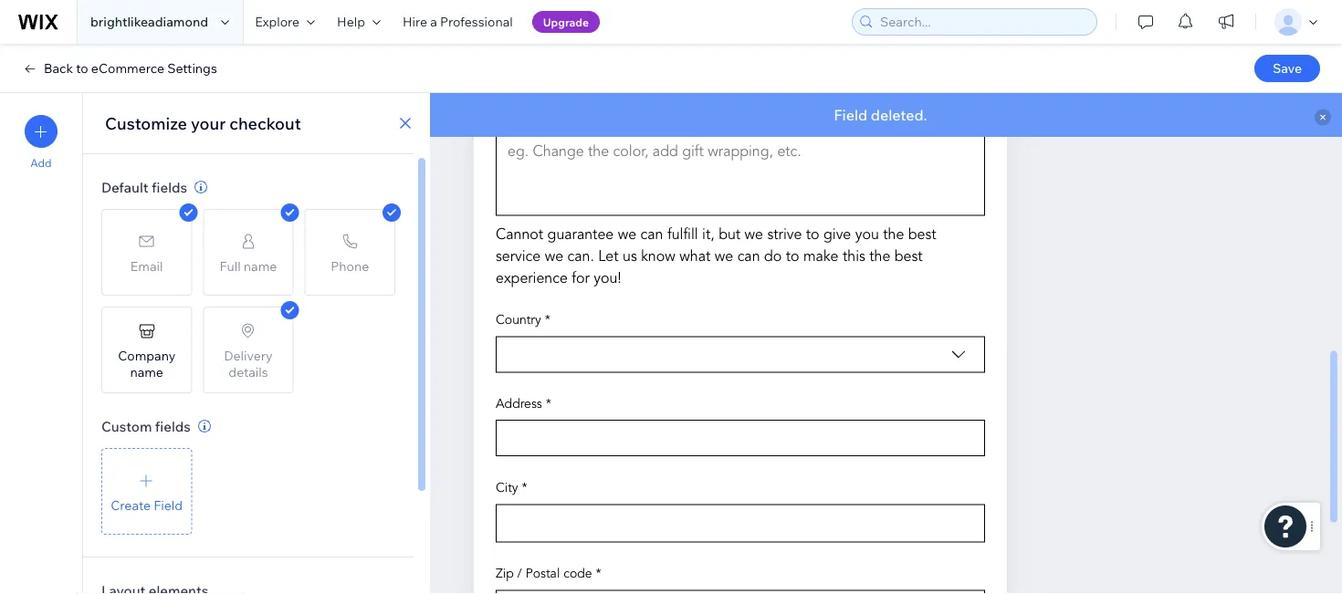 Task type: locate. For each thing, give the bounding box(es) containing it.
checkout
[[229, 113, 301, 133]]

field left deleted.
[[834, 106, 868, 124]]

fields
[[152, 178, 187, 196], [155, 418, 191, 435]]

to
[[76, 60, 88, 76]]

create
[[111, 497, 151, 513]]

name
[[130, 364, 163, 380]]

0 vertical spatial field
[[834, 106, 868, 124]]

help button
[[326, 0, 392, 44]]

customize your checkout
[[105, 113, 301, 133]]

upgrade
[[543, 15, 589, 29]]

field
[[834, 106, 868, 124], [154, 497, 183, 513]]

field inside button
[[154, 497, 183, 513]]

professional
[[440, 14, 513, 30]]

default fields
[[101, 178, 187, 196]]

1 horizontal spatial field
[[834, 106, 868, 124]]

fields right custom
[[155, 418, 191, 435]]

hire a professional
[[403, 14, 513, 30]]

brightlikeadiamond
[[90, 14, 208, 30]]

company
[[118, 347, 175, 363]]

1 vertical spatial field
[[154, 497, 183, 513]]

0 horizontal spatial field
[[154, 497, 183, 513]]

field deleted.
[[834, 106, 927, 124]]

0 vertical spatial fields
[[152, 178, 187, 196]]

1 vertical spatial fields
[[155, 418, 191, 435]]

your
[[191, 113, 226, 133]]

field right the create
[[154, 497, 183, 513]]

create field
[[111, 497, 183, 513]]

settings
[[167, 60, 217, 76]]

fields for custom fields
[[155, 418, 191, 435]]

company name
[[118, 347, 175, 380]]

fields right default
[[152, 178, 187, 196]]

custom
[[101, 418, 152, 435]]

custom fields
[[101, 418, 191, 435]]



Task type: vqa. For each thing, say whether or not it's contained in the screenshot.
Create
yes



Task type: describe. For each thing, give the bounding box(es) containing it.
create field button
[[101, 448, 192, 535]]

upgrade button
[[532, 11, 600, 33]]

field deleted. alert
[[430, 93, 1342, 137]]

add
[[30, 156, 52, 170]]

Search... field
[[875, 9, 1091, 35]]

add button
[[25, 115, 58, 170]]

help
[[337, 14, 365, 30]]

back
[[44, 60, 73, 76]]

ecommerce
[[91, 60, 164, 76]]

save
[[1273, 60, 1302, 76]]

a
[[430, 14, 437, 30]]

fields for default fields
[[152, 178, 187, 196]]

save button
[[1254, 55, 1320, 82]]

hire
[[403, 14, 427, 30]]

customize
[[105, 113, 187, 133]]

deleted.
[[871, 106, 927, 124]]

back to ecommerce settings
[[44, 60, 217, 76]]

field inside alert
[[834, 106, 868, 124]]

default
[[101, 178, 149, 196]]

explore
[[255, 14, 300, 30]]

back to ecommerce settings button
[[22, 60, 217, 77]]

hire a professional link
[[392, 0, 524, 44]]



